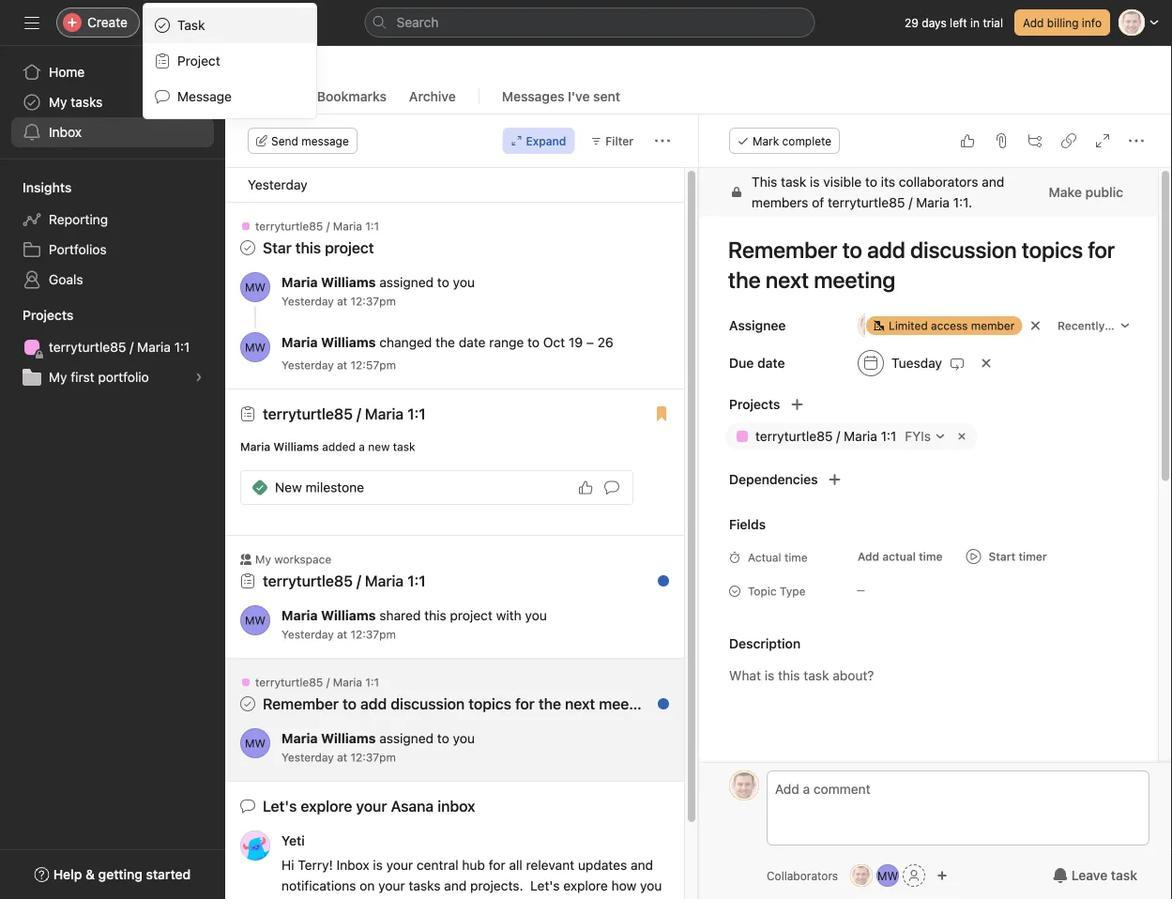 Task type: vqa. For each thing, say whether or not it's contained in the screenshot.
MY for My workspace
yes



Task type: locate. For each thing, give the bounding box(es) containing it.
1 vertical spatial assigned
[[1108, 319, 1157, 332]]

new
[[368, 440, 390, 453]]

my inside my first portfolio link
[[49, 369, 67, 385]]

1 vertical spatial add
[[858, 550, 880, 563]]

assigned
[[379, 275, 434, 290], [1108, 319, 1157, 332], [379, 731, 434, 746]]

0 horizontal spatial task
[[393, 440, 415, 453]]

with
[[496, 608, 522, 623], [401, 899, 426, 899]]

date left 'range'
[[459, 335, 486, 350]]

1 12:37pm from the top
[[351, 295, 396, 308]]

1 maria williams assigned to you yesterday at 12:37pm from the top
[[282, 275, 475, 308]]

add left billing
[[1023, 16, 1044, 29]]

projects button down due date
[[699, 391, 780, 418]]

explore down updates
[[563, 878, 608, 894]]

maria williams link up 12:57pm
[[282, 335, 376, 350]]

2 vertical spatial 12:37pm
[[351, 751, 396, 764]]

/ up this project
[[326, 220, 330, 233]]

tasks down central on the bottom of the page
[[409, 878, 441, 894]]

main content containing this task is visible to its collaborators and members of terryturtle85 / maria 1:1.
[[699, 168, 1158, 899]]

home link
[[11, 57, 214, 87]]

archive all image
[[649, 411, 664, 426]]

inbox link
[[11, 117, 214, 147]]

0 horizontal spatial tasks
[[71, 94, 103, 110]]

1 vertical spatial explore
[[563, 878, 608, 894]]

1 horizontal spatial with
[[496, 608, 522, 623]]

projects button down goals
[[0, 306, 74, 325]]

1:1 up this project
[[365, 220, 379, 233]]

task right new
[[393, 440, 415, 453]]

members
[[752, 195, 809, 210]]

2 12:37pm from the top
[[351, 628, 396, 641]]

1 horizontal spatial inbox
[[337, 857, 369, 873]]

tt
[[737, 779, 751, 792], [855, 869, 869, 882]]

add
[[360, 695, 387, 713]]

inbox
[[49, 124, 82, 140], [337, 857, 369, 873]]

star
[[263, 239, 292, 257]]

to down on
[[355, 899, 367, 899]]

make public
[[1049, 184, 1124, 200]]

2 vertical spatial and
[[444, 878, 467, 894]]

to down discussion at the left of the page
[[437, 731, 449, 746]]

make
[[1049, 184, 1082, 200]]

at down 'terryturtle85 / maria 1:1'
[[337, 628, 347, 641]]

description
[[729, 636, 801, 651]]

1 horizontal spatial for
[[515, 695, 535, 713]]

inbox down my tasks
[[49, 124, 82, 140]]

1 vertical spatial projects
[[729, 397, 780, 412]]

at
[[337, 295, 347, 308], [337, 359, 347, 372], [337, 628, 347, 641], [337, 751, 347, 764]]

is inside yeti hi terry! inbox is your central hub for all relevant updates and notifications on your tasks and projects.  let's explore how you can stay up to date with inbox.
[[373, 857, 383, 873]]

send message
[[271, 134, 349, 147]]

williams for first maria williams 'link' from the bottom of the page
[[321, 731, 376, 746]]

maria williams link down this project
[[282, 275, 376, 290]]

milestone
[[306, 480, 364, 495]]

Completed milestone checkbox
[[252, 480, 268, 495]]

portfolio
[[98, 369, 149, 385]]

0 vertical spatial maria williams assigned to you yesterday at 12:37pm
[[282, 275, 475, 308]]

add inside dropdown button
[[858, 550, 880, 563]]

archive notification image
[[649, 558, 664, 573]]

shared
[[379, 608, 421, 623]]

to left the its
[[865, 174, 878, 190]]

you inside yeti hi terry! inbox is your central hub for all relevant updates and notifications on your tasks and projects.  let's explore how you can stay up to date with inbox.
[[640, 878, 662, 894]]

terryturtle85 up maria williams added a new task
[[263, 405, 353, 423]]

of
[[812, 195, 824, 210]]

0 vertical spatial is
[[810, 174, 820, 190]]

home
[[49, 64, 85, 80]]

0 horizontal spatial for
[[489, 857, 506, 873]]

mark
[[753, 134, 779, 147]]

is up 'of'
[[810, 174, 820, 190]]

1 vertical spatial 0 likes. click to like this task image
[[578, 480, 593, 495]]

add or remove collaborators image
[[937, 870, 948, 881]]

0 vertical spatial let's
[[263, 797, 297, 815]]

1 vertical spatial with
[[401, 899, 426, 899]]

explore up yeti
[[301, 797, 352, 815]]

0 vertical spatial explore
[[301, 797, 352, 815]]

the inside maria williams changed the date range to oct 19 – 26 yesterday at 12:57pm
[[436, 335, 455, 350]]

yeti
[[282, 833, 305, 849]]

for right topics
[[515, 695, 535, 713]]

and up how
[[631, 857, 653, 873]]

1 horizontal spatial tasks
[[409, 878, 441, 894]]

0 vertical spatial and
[[982, 174, 1005, 190]]

terryturtle85 / maria 1:1
[[255, 220, 379, 233], [49, 339, 190, 355], [263, 405, 426, 423], [756, 428, 897, 444], [255, 676, 379, 689]]

at left 12:57pm
[[337, 359, 347, 372]]

topic type
[[748, 585, 806, 598]]

your left asana inbox
[[356, 797, 387, 815]]

williams down 'terryturtle85 / maria 1:1'
[[321, 608, 376, 623]]

let's explore your asana inbox
[[263, 797, 475, 815]]

maria williams link down remember
[[282, 731, 376, 746]]

1 at from the top
[[337, 295, 347, 308]]

williams down add
[[321, 731, 376, 746]]

1 horizontal spatial explore
[[563, 878, 608, 894]]

yesterday inside maria williams shared this project with you yesterday at 12:37pm
[[282, 628, 334, 641]]

0 horizontal spatial terryturtle85 / maria 1:1 link
[[11, 332, 214, 362]]

2 at from the top
[[337, 359, 347, 372]]

0 vertical spatial projects
[[23, 307, 74, 323]]

williams down this project
[[321, 275, 376, 290]]

maria inside maria williams shared this project with you yesterday at 12:37pm
[[282, 608, 318, 623]]

terryturtle85 / maria 1:1 link up portfolio
[[11, 332, 214, 362]]

0 vertical spatial 0 likes. click to like this task image
[[960, 133, 975, 148]]

2 maria williams link from the top
[[282, 335, 376, 350]]

start
[[989, 550, 1016, 563]]

12:37pm down 'shared'
[[351, 628, 396, 641]]

1 horizontal spatial terryturtle85 / maria 1:1 link
[[263, 405, 426, 423]]

williams inside maria williams changed the date range to oct 19 – 26 yesterday at 12:57pm
[[321, 335, 376, 350]]

3 12:37pm from the top
[[351, 751, 396, 764]]

you
[[453, 275, 475, 290], [525, 608, 547, 623], [453, 731, 475, 746], [640, 878, 662, 894]]

insights element
[[0, 171, 225, 298]]

projects inside remember to add discussion topics for the next meeting 'dialog'
[[729, 397, 780, 412]]

1 vertical spatial task
[[393, 440, 415, 453]]

assigned right recently
[[1108, 319, 1157, 332]]

terryturtle85 / maria 1:1 link
[[11, 332, 214, 362], [263, 405, 426, 423]]

/ up portfolio
[[130, 339, 134, 355]]

mark complete button
[[729, 128, 840, 154]]

terryturtle85 / maria 1:1 inside projects element
[[49, 339, 190, 355]]

0 horizontal spatial the
[[436, 335, 455, 350]]

let's
[[263, 797, 297, 815], [530, 878, 560, 894]]

maria williams shared this project with you yesterday at 12:37pm
[[282, 608, 547, 641]]

to left oct
[[528, 335, 540, 350]]

2 vertical spatial task
[[1111, 868, 1138, 883]]

my left 'first'
[[49, 369, 67, 385]]

new milestone
[[275, 480, 364, 495]]

main content
[[699, 168, 1158, 899]]

task right "leave"
[[1111, 868, 1138, 883]]

with right project
[[496, 608, 522, 623]]

1:1 up my first portfolio link on the left of page
[[174, 339, 190, 355]]

0 horizontal spatial with
[[401, 899, 426, 899]]

is
[[810, 174, 820, 190], [373, 857, 383, 873]]

12:37pm
[[351, 295, 396, 308], [351, 628, 396, 641], [351, 751, 396, 764]]

my
[[49, 94, 67, 110], [49, 369, 67, 385], [255, 553, 271, 566]]

you right project
[[525, 608, 547, 623]]

0 horizontal spatial projects button
[[0, 306, 74, 325]]

let's up yeti
[[263, 797, 297, 815]]

0 vertical spatial tasks
[[71, 94, 103, 110]]

2 maria williams assigned to you yesterday at 12:37pm from the top
[[282, 731, 475, 764]]

portfolios
[[49, 242, 107, 257]]

and inside this task is visible to its collaborators and members of terryturtle85 / maria 1:1.
[[982, 174, 1005, 190]]

1:1 inside projects element
[[174, 339, 190, 355]]

copy task link image
[[1062, 133, 1077, 148]]

0 likes. click to like this task image
[[960, 133, 975, 148], [578, 480, 593, 495]]

and up inbox.
[[444, 878, 467, 894]]

terryturtle85 / maria 1:1 down add to projects icon
[[756, 428, 897, 444]]

topics
[[469, 695, 511, 713]]

1 vertical spatial and
[[631, 857, 653, 873]]

inbox inside "link"
[[49, 124, 82, 140]]

tasks
[[71, 94, 103, 110], [409, 878, 441, 894]]

terryturtle85 / maria 1:1 inside remember to add discussion topics for the next meeting 'dialog'
[[756, 428, 897, 444]]

info
[[1082, 16, 1102, 29]]

terryturtle85 / maria 1:1 up portfolio
[[49, 339, 190, 355]]

0 horizontal spatial projects
[[23, 307, 74, 323]]

tasks down the "home"
[[71, 94, 103, 110]]

remember
[[263, 695, 339, 713]]

1 horizontal spatial projects button
[[699, 391, 780, 418]]

yesterday down "send"
[[248, 177, 308, 192]]

timer
[[1019, 550, 1047, 563]]

1:1 left the fyis
[[881, 428, 897, 444]]

/ up add dependencies image
[[837, 428, 840, 444]]

maria williams link down 'terryturtle85 / maria 1:1'
[[282, 608, 376, 623]]

search button
[[365, 8, 815, 38]]

1 vertical spatial 12:37pm
[[351, 628, 396, 641]]

0 horizontal spatial add
[[858, 550, 880, 563]]

1 vertical spatial maria williams assigned to you yesterday at 12:37pm
[[282, 731, 475, 764]]

2 vertical spatial my
[[255, 553, 271, 566]]

williams
[[321, 275, 376, 290], [321, 335, 376, 350], [274, 440, 319, 453], [321, 608, 376, 623], [321, 731, 376, 746]]

1 vertical spatial tasks
[[409, 878, 441, 894]]

my inside 'my tasks' link
[[49, 94, 67, 110]]

Task Name text field
[[716, 228, 1136, 301]]

1 horizontal spatial projects
[[729, 397, 780, 412]]

0 horizontal spatial tt
[[737, 779, 751, 792]]

1 horizontal spatial is
[[810, 174, 820, 190]]

my left workspace
[[255, 553, 271, 566]]

maria williams assigned to you yesterday at 12:37pm up the changed at the left of the page
[[282, 275, 475, 308]]

explore
[[301, 797, 352, 815], [563, 878, 608, 894]]

2 vertical spatial assigned
[[379, 731, 434, 746]]

0 vertical spatial 12:37pm
[[351, 295, 396, 308]]

4 at from the top
[[337, 751, 347, 764]]

0 vertical spatial tt
[[737, 779, 751, 792]]

0 vertical spatial with
[[496, 608, 522, 623]]

your right on
[[378, 878, 405, 894]]

3 at from the top
[[337, 628, 347, 641]]

is up on
[[373, 857, 383, 873]]

maria williams assigned to you yesterday at 12:37pm down add
[[282, 731, 475, 764]]

12:37pm up let's explore your asana inbox
[[351, 751, 396, 764]]

0 horizontal spatial date
[[370, 899, 397, 899]]

1 vertical spatial the
[[539, 695, 561, 713]]

1 vertical spatial date
[[370, 899, 397, 899]]

date
[[459, 335, 486, 350], [370, 899, 397, 899]]

0 horizontal spatial 0 likes. click to like this task image
[[578, 480, 593, 495]]

1 horizontal spatial add
[[1023, 16, 1044, 29]]

0 vertical spatial the
[[436, 335, 455, 350]]

search list box
[[365, 8, 815, 38]]

you right how
[[640, 878, 662, 894]]

fyis button
[[900, 426, 951, 447]]

terryturtle85 inside projects element
[[49, 339, 126, 355]]

0 vertical spatial inbox
[[49, 124, 82, 140]]

add left actual
[[858, 550, 880, 563]]

leave
[[1072, 868, 1108, 883]]

0 vertical spatial tt button
[[729, 771, 759, 801]]

date down on
[[370, 899, 397, 899]]

the right the changed at the left of the page
[[436, 335, 455, 350]]

1 horizontal spatial tt
[[855, 869, 869, 882]]

williams inside maria williams shared this project with you yesterday at 12:37pm
[[321, 608, 376, 623]]

1 vertical spatial is
[[373, 857, 383, 873]]

time inside add actual time dropdown button
[[919, 550, 943, 563]]

2 horizontal spatial and
[[982, 174, 1005, 190]]

filter button
[[582, 128, 642, 154]]

1 horizontal spatial let's
[[530, 878, 560, 894]]

0 horizontal spatial is
[[373, 857, 383, 873]]

inbox up on
[[337, 857, 369, 873]]

hide sidebar image
[[24, 15, 39, 30]]

add actual time
[[858, 550, 943, 563]]

send message button
[[248, 128, 357, 154]]

terryturtle85 down the its
[[828, 195, 905, 210]]

task up members
[[781, 174, 806, 190]]

terryturtle85 up 'first'
[[49, 339, 126, 355]]

my down the "home"
[[49, 94, 67, 110]]

1 vertical spatial your
[[386, 857, 413, 873]]

maria inside this task is visible to its collaborators and members of terryturtle85 / maria 1:1.
[[916, 195, 950, 210]]

0 likes. click to like this task image left 0 comments icon
[[578, 480, 593, 495]]

/ down collaborators at top right
[[909, 195, 913, 210]]

insights button
[[0, 178, 72, 197]]

2 horizontal spatial task
[[1111, 868, 1138, 883]]

assigned up the changed at the left of the page
[[379, 275, 434, 290]]

project
[[177, 53, 220, 69]]

terryturtle85 / maria 1:1 link up added
[[263, 405, 426, 423]]

0 vertical spatial assigned
[[379, 275, 434, 290]]

1 vertical spatial my
[[49, 369, 67, 385]]

1 vertical spatial let's
[[530, 878, 560, 894]]

time
[[919, 550, 943, 563], [785, 551, 808, 564]]

for left all
[[489, 857, 506, 873]]

/ up the a
[[357, 405, 361, 423]]

task
[[781, 174, 806, 190], [393, 440, 415, 453], [1111, 868, 1138, 883]]

task menu item
[[144, 8, 316, 43]]

task inside this task is visible to its collaborators and members of terryturtle85 / maria 1:1.
[[781, 174, 806, 190]]

0 horizontal spatial let's
[[263, 797, 297, 815]]

projects down goals
[[23, 307, 74, 323]]

clear due date image
[[981, 358, 992, 369]]

at up let's explore your asana inbox
[[337, 751, 347, 764]]

12:37pm up the changed at the left of the page
[[351, 295, 396, 308]]

assigned down discussion at the left of the page
[[379, 731, 434, 746]]

search
[[397, 15, 439, 30]]

19
[[569, 335, 583, 350]]

1 horizontal spatial time
[[919, 550, 943, 563]]

1:1 up add
[[365, 676, 379, 689]]

maria williams assigned to you yesterday at 12:37pm for 1st maria williams 'link'
[[282, 275, 475, 308]]

repeats image
[[950, 356, 965, 371]]

task inside button
[[1111, 868, 1138, 883]]

reporting
[[49, 212, 108, 227]]

1 vertical spatial inbox
[[337, 857, 369, 873]]

0 likes. click to like this task image left attachments: add a file to this task, remember to add discussion topics for the next meeting 'icon'
[[960, 133, 975, 148]]

limited
[[889, 319, 928, 332]]

0 vertical spatial add
[[1023, 16, 1044, 29]]

1 horizontal spatial task
[[781, 174, 806, 190]]

to left add
[[343, 695, 357, 713]]

create button
[[56, 8, 140, 38]]

1 vertical spatial for
[[489, 857, 506, 873]]

williams for 1st maria williams 'link'
[[321, 275, 376, 290]]

stay
[[307, 899, 332, 899]]

mark complete
[[753, 134, 832, 147]]

projects.
[[470, 878, 523, 894]]

terryturtle85 / maria 1:1 up added
[[263, 405, 426, 423]]

1 vertical spatial projects button
[[699, 391, 780, 418]]

create
[[87, 15, 128, 30]]

0 vertical spatial task
[[781, 174, 806, 190]]

12:37pm inside maria williams shared this project with you yesterday at 12:37pm
[[351, 628, 396, 641]]

yesterday inside maria williams changed the date range to oct 19 – 26 yesterday at 12:57pm
[[282, 359, 334, 372]]

projects element
[[0, 298, 225, 396]]

yesterday left 12:57pm
[[282, 359, 334, 372]]

add inside button
[[1023, 16, 1044, 29]]

yesterday down 'terryturtle85 / maria 1:1'
[[282, 628, 334, 641]]

0 horizontal spatial inbox
[[49, 124, 82, 140]]

maria williams link
[[282, 275, 376, 290], [282, 335, 376, 350], [282, 608, 376, 623], [282, 731, 376, 746]]

date inside maria williams changed the date range to oct 19 – 26 yesterday at 12:57pm
[[459, 335, 486, 350]]

williams up 12:57pm
[[321, 335, 376, 350]]

1 horizontal spatial and
[[631, 857, 653, 873]]

recently assigned button
[[1049, 313, 1157, 339]]

and down attachments: add a file to this task, remember to add discussion topics for the next meeting 'icon'
[[982, 174, 1005, 190]]

with left inbox.
[[401, 899, 426, 899]]

1 horizontal spatial tt button
[[851, 864, 873, 887]]

at down this project
[[337, 295, 347, 308]]

williams for 2nd maria williams 'link' from the bottom
[[321, 608, 376, 623]]

0 vertical spatial date
[[459, 335, 486, 350]]

at inside maria williams changed the date range to oct 19 – 26 yesterday at 12:57pm
[[337, 359, 347, 372]]

date inside yeti hi terry! inbox is your central hub for all relevant updates and notifications on your tasks and projects.  let's explore how you can stay up to date with inbox.
[[370, 899, 397, 899]]

global element
[[0, 46, 225, 159]]

expand button
[[503, 128, 575, 154]]

your
[[356, 797, 387, 815], [386, 857, 413, 873], [378, 878, 405, 894]]

more actions for this task image
[[1129, 133, 1144, 148]]

to inside this task is visible to its collaborators and members of terryturtle85 / maria 1:1.
[[865, 174, 878, 190]]

your left central on the bottom of the page
[[386, 857, 413, 873]]

0 horizontal spatial and
[[444, 878, 467, 894]]

add to bookmarks image
[[619, 680, 634, 696]]

start timer button
[[959, 543, 1055, 570]]

yesterday down the star this project
[[282, 295, 334, 308]]

projects for the top projects 'dropdown button'
[[23, 307, 74, 323]]

0 horizontal spatial explore
[[301, 797, 352, 815]]

1 vertical spatial tt
[[855, 869, 869, 882]]

maria 1:1
[[365, 572, 426, 590]]

projects down due date
[[729, 397, 780, 412]]

remove image
[[955, 429, 970, 444]]

1 horizontal spatial date
[[459, 335, 486, 350]]

my for my first portfolio
[[49, 369, 67, 385]]

1 vertical spatial tt button
[[851, 864, 873, 887]]

0 vertical spatial my
[[49, 94, 67, 110]]

let's down relevant
[[530, 878, 560, 894]]

tasks inside yeti hi terry! inbox is your central hub for all relevant updates and notifications on your tasks and projects.  let's explore how you can stay up to date with inbox.
[[409, 878, 441, 894]]

1 horizontal spatial the
[[539, 695, 561, 713]]

the left more actions icon
[[539, 695, 561, 713]]

is inside this task is visible to its collaborators and members of terryturtle85 / maria 1:1.
[[810, 174, 820, 190]]



Task type: describe. For each thing, give the bounding box(es) containing it.
1 horizontal spatial 0 likes. click to like this task image
[[960, 133, 975, 148]]

all
[[509, 857, 523, 873]]

fields button
[[699, 512, 766, 538]]

public
[[1086, 184, 1124, 200]]

messages i've sent link
[[502, 89, 620, 114]]

assignee
[[729, 318, 786, 333]]

williams for third maria williams 'link' from the bottom of the page
[[321, 335, 376, 350]]

at inside maria williams shared this project with you yesterday at 12:37pm
[[337, 628, 347, 641]]

this project
[[295, 239, 374, 257]]

help & getting started button
[[22, 858, 203, 892]]

actual time
[[748, 551, 808, 564]]

send
[[271, 134, 298, 147]]

my tasks link
[[11, 87, 214, 117]]

billing
[[1047, 16, 1079, 29]]

insights
[[23, 180, 72, 195]]

— button
[[849, 577, 962, 604]]

how
[[612, 878, 637, 894]]

add subtask image
[[1028, 133, 1043, 148]]

full screen image
[[1095, 133, 1110, 148]]

message
[[302, 134, 349, 147]]

my for my workspace
[[255, 553, 271, 566]]

on
[[360, 878, 375, 894]]

for inside yeti hi terry! inbox is your central hub for all relevant updates and notifications on your tasks and projects.  let's explore how you can stay up to date with inbox.
[[489, 857, 506, 873]]

changed
[[379, 335, 432, 350]]

1:1 down maria williams changed the date range to oct 19 – 26 yesterday at 12:57pm
[[408, 405, 426, 423]]

leave task button
[[1041, 859, 1150, 893]]

star this project
[[263, 239, 374, 257]]

days
[[922, 16, 947, 29]]

/ inside projects element
[[130, 339, 134, 355]]

this
[[752, 174, 777, 190]]

dependencies
[[729, 472, 818, 487]]

fields
[[729, 517, 766, 532]]

with inside maria williams shared this project with you yesterday at 12:37pm
[[496, 608, 522, 623]]

2 vertical spatial your
[[378, 878, 405, 894]]

archive link
[[409, 89, 456, 114]]

0 vertical spatial projects button
[[0, 306, 74, 325]]

main content inside remember to add discussion topics for the next meeting 'dialog'
[[699, 168, 1158, 899]]

explore inside yeti hi terry! inbox is your central hub for all relevant updates and notifications on your tasks and projects.  let's explore how you can stay up to date with inbox.
[[563, 878, 608, 894]]

0 vertical spatial terryturtle85 / maria 1:1 link
[[11, 332, 214, 362]]

projects for projects 'dropdown button' in the remember to add discussion topics for the next meeting 'dialog'
[[729, 397, 780, 412]]

/ left maria 1:1
[[357, 572, 361, 590]]

oct
[[543, 335, 565, 350]]

mw inside remember to add discussion topics for the next meeting 'dialog'
[[878, 869, 898, 882]]

make public button
[[1037, 176, 1136, 209]]

29
[[905, 16, 919, 29]]

/ inside this task is visible to its collaborators and members of terryturtle85 / maria 1:1.
[[909, 195, 913, 210]]

actual
[[748, 551, 781, 564]]

central
[[417, 857, 459, 873]]

terryturtle85 down add to projects icon
[[756, 428, 833, 444]]

updates
[[578, 857, 627, 873]]

my first portfolio link
[[11, 362, 214, 392]]

to inside maria williams changed the date range to oct 19 – 26 yesterday at 12:57pm
[[528, 335, 540, 350]]

yesterday down remember
[[282, 751, 334, 764]]

0 horizontal spatial tt button
[[729, 771, 759, 801]]

inbox inside yeti hi terry! inbox is your central hub for all relevant updates and notifications on your tasks and projects.  let's explore how you can stay up to date with inbox.
[[337, 857, 369, 873]]

—
[[857, 585, 865, 596]]

add for add billing info
[[1023, 16, 1044, 29]]

to up maria williams changed the date range to oct 19 – 26 yesterday at 12:57pm
[[437, 275, 449, 290]]

projects button inside remember to add discussion topics for the next meeting 'dialog'
[[699, 391, 780, 418]]

access
[[931, 319, 968, 332]]

workspace
[[274, 553, 332, 566]]

add for add actual time
[[858, 550, 880, 563]]

bookmarks
[[317, 89, 387, 104]]

project
[[450, 608, 493, 623]]

task for leave
[[1111, 868, 1138, 883]]

inbox.
[[430, 899, 466, 899]]

reporting link
[[11, 205, 214, 235]]

1:1 inside remember to add discussion topics for the next meeting 'dialog'
[[881, 428, 897, 444]]

messages
[[502, 89, 564, 104]]

see details, my first portfolio image
[[193, 372, 205, 383]]

maria williams assigned to you yesterday at 12:37pm for first maria williams 'link' from the bottom of the page
[[282, 731, 475, 764]]

this
[[424, 608, 446, 623]]

add dependencies image
[[827, 472, 842, 487]]

completed milestone image
[[252, 480, 268, 495]]

assigned inside popup button
[[1108, 319, 1157, 332]]

add billing info
[[1023, 16, 1102, 29]]

notifications
[[282, 878, 356, 894]]

/ up remember
[[326, 676, 330, 689]]

12:57pm
[[351, 359, 396, 372]]

bookmarks link
[[317, 89, 387, 114]]

0 comments image
[[604, 480, 619, 495]]

0 vertical spatial for
[[515, 695, 535, 713]]

you inside maria williams shared this project with you yesterday at 12:37pm
[[525, 608, 547, 623]]

my first portfolio
[[49, 369, 149, 385]]

relevant
[[526, 857, 575, 873]]

expand
[[526, 134, 566, 147]]

visible
[[823, 174, 862, 190]]

williams up new
[[274, 440, 319, 453]]

more actions image
[[589, 680, 604, 696]]

tasks inside 'my tasks' link
[[71, 94, 103, 110]]

tuesday button
[[849, 346, 973, 380]]

collaborators
[[767, 869, 838, 882]]

new
[[275, 480, 302, 495]]

task
[[177, 17, 205, 33]]

to inside yeti hi terry! inbox is your central hub for all relevant updates and notifications on your tasks and projects.  let's explore how you can stay up to date with inbox.
[[355, 899, 367, 899]]

fyis
[[905, 428, 931, 444]]

0 vertical spatial your
[[356, 797, 387, 815]]

terryturtle85 / maria 1:1 up the star this project
[[255, 220, 379, 233]]

discussion
[[391, 695, 465, 713]]

in
[[971, 16, 980, 29]]

can
[[282, 899, 303, 899]]

next meeting
[[565, 695, 656, 713]]

terryturtle85 / maria 1:1
[[263, 572, 426, 590]]

you up maria williams changed the date range to oct 19 – 26 yesterday at 12:57pm
[[453, 275, 475, 290]]

terryturtle85 / maria 1:1 up remember
[[255, 676, 379, 689]]

my for my tasks
[[49, 94, 67, 110]]

portfolios link
[[11, 235, 214, 265]]

terryturtle85 down workspace
[[263, 572, 353, 590]]

–
[[587, 335, 594, 350]]

started
[[146, 867, 191, 882]]

more actions image
[[655, 133, 670, 148]]

help
[[53, 867, 82, 882]]

yeti hi terry! inbox is your central hub for all relevant updates and notifications on your tasks and projects.  let's explore how you can stay up to date with inbox.
[[282, 833, 666, 899]]

3 maria williams link from the top
[[282, 608, 376, 623]]

my tasks
[[49, 94, 103, 110]]

terryturtle85 up remember
[[255, 676, 323, 689]]

1 vertical spatial terryturtle85 / maria 1:1 link
[[263, 405, 426, 423]]

you down remember to add discussion topics for the next meeting
[[453, 731, 475, 746]]

0 horizontal spatial time
[[785, 551, 808, 564]]

type
[[780, 585, 806, 598]]

with inside yeti hi terry! inbox is your central hub for all relevant updates and notifications on your tasks and projects.  let's explore how you can stay up to date with inbox.
[[401, 899, 426, 899]]

task for this
[[781, 174, 806, 190]]

getting
[[98, 867, 143, 882]]

goals
[[49, 272, 83, 287]]

terryturtle85 inside this task is visible to its collaborators and members of terryturtle85 / maria 1:1.
[[828, 195, 905, 210]]

26
[[598, 335, 614, 350]]

4 maria williams link from the top
[[282, 731, 376, 746]]

maria inside projects element
[[137, 339, 171, 355]]

attachments: add a file to this task, remember to add discussion topics for the next meeting image
[[994, 133, 1009, 148]]

1 maria williams link from the top
[[282, 275, 376, 290]]

remember to add discussion topics for the next meeting dialog
[[699, 115, 1172, 899]]

goals link
[[11, 265, 214, 295]]

asana inbox
[[391, 797, 475, 815]]

let's inside yeti hi terry! inbox is your central hub for all relevant updates and notifications on your tasks and projects.  let's explore how you can stay up to date with inbox.
[[530, 878, 560, 894]]

up
[[336, 899, 351, 899]]

maria williams added a new task
[[240, 440, 415, 453]]

add to projects image
[[790, 397, 805, 412]]

terryturtle85 up star
[[255, 220, 323, 233]]

maria inside maria williams changed the date range to oct 19 – 26 yesterday at 12:57pm
[[282, 335, 318, 350]]

add billing info button
[[1015, 9, 1110, 36]]

remove assignee image
[[1030, 320, 1041, 331]]



